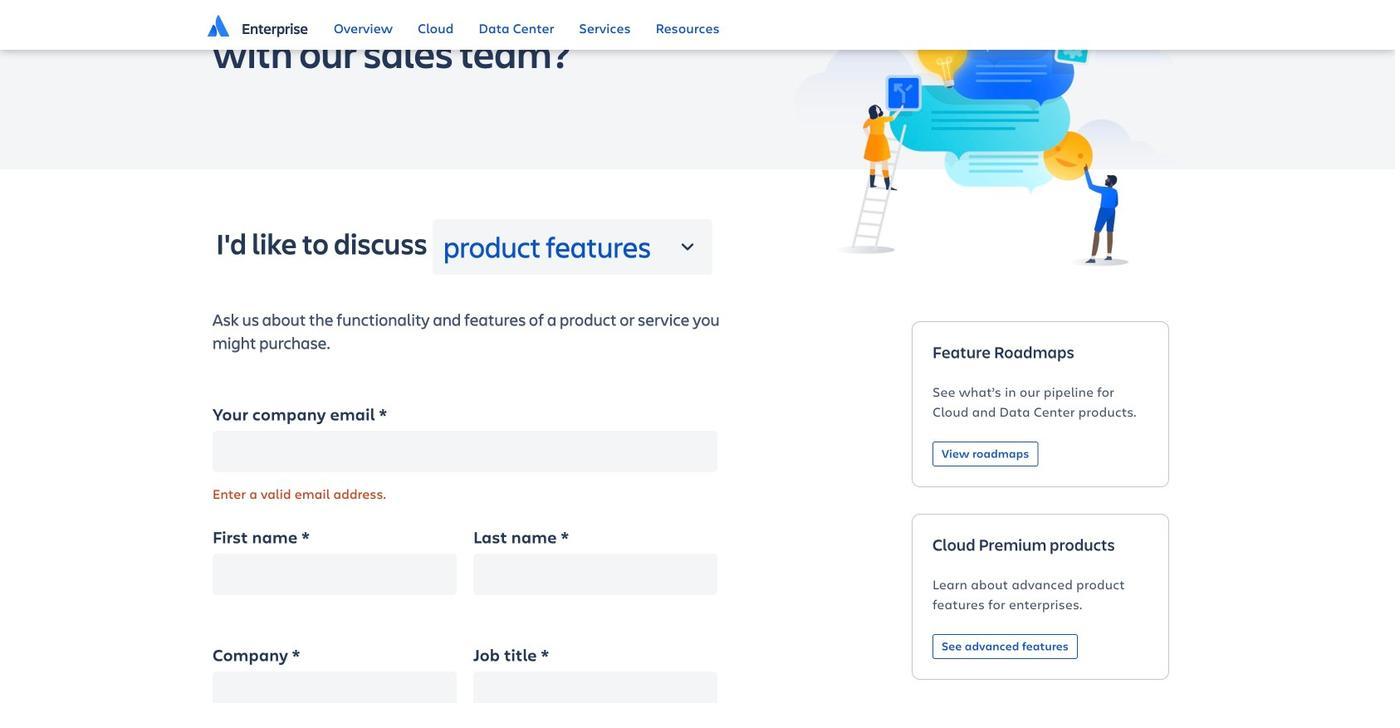 Task type: vqa. For each thing, say whether or not it's contained in the screenshot.
And in the The disclosures in this section apply only to California residents and are intended to supplement the Atlassian Privacy Policy with information required by California law.
no



Task type: locate. For each thing, give the bounding box(es) containing it.
atlassian logo image
[[208, 15, 229, 37]]

None text field
[[474, 554, 718, 596]]

None email field
[[213, 431, 718, 473]]

None text field
[[213, 554, 457, 596], [213, 672, 457, 704], [474, 672, 718, 704], [213, 554, 457, 596], [213, 672, 457, 704], [474, 672, 718, 704]]



